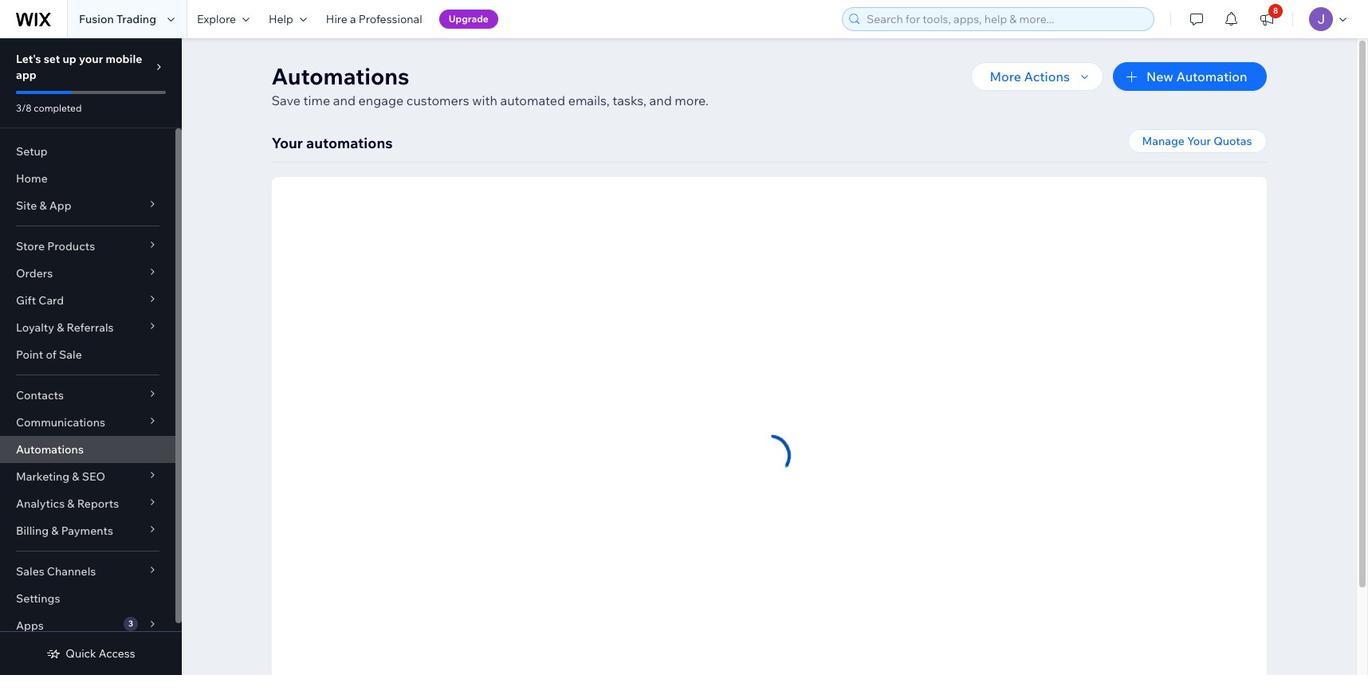Task type: locate. For each thing, give the bounding box(es) containing it.
site
[[16, 199, 37, 213]]

and
[[333, 93, 356, 108], [650, 93, 672, 108]]

& right the billing
[[51, 524, 59, 538]]

automations
[[272, 62, 410, 90], [16, 443, 84, 457]]

sale
[[59, 348, 82, 362]]

& left seo at the left of the page
[[72, 470, 79, 484]]

set
[[44, 52, 60, 66]]

store products button
[[0, 233, 175, 260]]

and right time at the top
[[333, 93, 356, 108]]

Search for tools, apps, help & more... field
[[862, 8, 1149, 30]]

sales channels
[[16, 565, 96, 579]]

automations inside 'automations save time and engage customers with automated emails, tasks, and more.'
[[272, 62, 410, 90]]

billing & payments button
[[0, 518, 175, 545]]

new automation button
[[1113, 62, 1267, 91]]

& for marketing
[[72, 470, 79, 484]]

actions
[[1025, 69, 1070, 85]]

and left "more."
[[650, 93, 672, 108]]

&
[[39, 199, 47, 213], [57, 321, 64, 335], [72, 470, 79, 484], [67, 497, 75, 511], [51, 524, 59, 538]]

referrals
[[67, 321, 114, 335]]

customers
[[407, 93, 469, 108]]

your
[[272, 134, 303, 152], [1188, 134, 1212, 148]]

settings link
[[0, 585, 175, 613]]

& right the loyalty
[[57, 321, 64, 335]]

seo
[[82, 470, 105, 484]]

3/8 completed
[[16, 102, 82, 114]]

automations up time at the top
[[272, 62, 410, 90]]

payments
[[61, 524, 113, 538]]

sales
[[16, 565, 44, 579]]

gift card button
[[0, 287, 175, 314]]

& inside popup button
[[67, 497, 75, 511]]

automated
[[500, 93, 566, 108]]

your down save
[[272, 134, 303, 152]]

2 your from the left
[[1188, 134, 1212, 148]]

orders button
[[0, 260, 175, 287]]

8
[[1274, 6, 1279, 16]]

new automation
[[1147, 69, 1248, 85]]

new
[[1147, 69, 1174, 85]]

8 button
[[1250, 0, 1285, 38]]

home
[[16, 171, 48, 186]]

point of sale
[[16, 348, 82, 362]]

0 horizontal spatial and
[[333, 93, 356, 108]]

1 and from the left
[[333, 93, 356, 108]]

0 vertical spatial automations
[[272, 62, 410, 90]]

& right 'site'
[[39, 199, 47, 213]]

manage your quotas button
[[1128, 129, 1267, 153]]

store
[[16, 239, 45, 254]]

site & app button
[[0, 192, 175, 219]]

1 horizontal spatial your
[[1188, 134, 1212, 148]]

1 horizontal spatial automations
[[272, 62, 410, 90]]

home link
[[0, 165, 175, 192]]

& left reports
[[67, 497, 75, 511]]

more actions button
[[971, 62, 1104, 91]]

time
[[304, 93, 330, 108]]

with
[[472, 93, 498, 108]]

automations up marketing
[[16, 443, 84, 457]]

1 horizontal spatial and
[[650, 93, 672, 108]]

& for analytics
[[67, 497, 75, 511]]

communications
[[16, 416, 105, 430]]

analytics & reports
[[16, 497, 119, 511]]

analytics
[[16, 497, 65, 511]]

gift card
[[16, 294, 64, 308]]

trading
[[116, 12, 156, 26]]

3
[[128, 619, 133, 629]]

products
[[47, 239, 95, 254]]

automations inside sidebar element
[[16, 443, 84, 457]]

app
[[16, 68, 37, 82]]

help
[[269, 12, 293, 26]]

0 horizontal spatial your
[[272, 134, 303, 152]]

your left quotas
[[1188, 134, 1212, 148]]

quick access button
[[47, 647, 135, 661]]

0 horizontal spatial automations
[[16, 443, 84, 457]]

quotas
[[1214, 134, 1253, 148]]

upgrade button
[[439, 10, 498, 29]]

site & app
[[16, 199, 71, 213]]

quick access
[[66, 647, 135, 661]]

your
[[79, 52, 103, 66]]

automations link
[[0, 436, 175, 463]]

& inside "dropdown button"
[[57, 321, 64, 335]]

automations save time and engage customers with automated emails, tasks, and more.
[[272, 62, 709, 108]]

& inside 'dropdown button'
[[39, 199, 47, 213]]

1 vertical spatial automations
[[16, 443, 84, 457]]

let's set up your mobile app
[[16, 52, 142, 82]]

more.
[[675, 93, 709, 108]]

completed
[[34, 102, 82, 114]]



Task type: describe. For each thing, give the bounding box(es) containing it.
more actions
[[990, 69, 1070, 85]]

settings
[[16, 592, 60, 606]]

manage your quotas
[[1143, 134, 1253, 148]]

reports
[[77, 497, 119, 511]]

more
[[990, 69, 1022, 85]]

help button
[[259, 0, 317, 38]]

save
[[272, 93, 301, 108]]

upgrade
[[449, 13, 489, 25]]

hire
[[326, 12, 348, 26]]

point of sale link
[[0, 341, 175, 368]]

professional
[[359, 12, 422, 26]]

mobile
[[106, 52, 142, 66]]

loyalty & referrals button
[[0, 314, 175, 341]]

2 and from the left
[[650, 93, 672, 108]]

your inside button
[[1188, 134, 1212, 148]]

marketing
[[16, 470, 70, 484]]

your automations
[[272, 134, 393, 152]]

engage
[[359, 93, 404, 108]]

loyalty
[[16, 321, 54, 335]]

hire a professional link
[[317, 0, 432, 38]]

communications button
[[0, 409, 175, 436]]

automation
[[1177, 69, 1248, 85]]

fusion
[[79, 12, 114, 26]]

app
[[49, 199, 71, 213]]

automations for automations
[[16, 443, 84, 457]]

store products
[[16, 239, 95, 254]]

explore
[[197, 12, 236, 26]]

loyalty & referrals
[[16, 321, 114, 335]]

fusion trading
[[79, 12, 156, 26]]

3/8
[[16, 102, 32, 114]]

contacts
[[16, 388, 64, 403]]

point
[[16, 348, 43, 362]]

& for billing
[[51, 524, 59, 538]]

emails,
[[568, 93, 610, 108]]

contacts button
[[0, 382, 175, 409]]

& for loyalty
[[57, 321, 64, 335]]

access
[[99, 647, 135, 661]]

hire a professional
[[326, 12, 422, 26]]

analytics & reports button
[[0, 491, 175, 518]]

marketing & seo button
[[0, 463, 175, 491]]

setup link
[[0, 138, 175, 165]]

automations for automations save time and engage customers with automated emails, tasks, and more.
[[272, 62, 410, 90]]

apps
[[16, 619, 44, 633]]

billing & payments
[[16, 524, 113, 538]]

card
[[39, 294, 64, 308]]

marketing & seo
[[16, 470, 105, 484]]

billing
[[16, 524, 49, 538]]

gift
[[16, 294, 36, 308]]

a
[[350, 12, 356, 26]]

up
[[63, 52, 76, 66]]

quick
[[66, 647, 96, 661]]

sidebar element
[[0, 38, 182, 676]]

orders
[[16, 266, 53, 281]]

channels
[[47, 565, 96, 579]]

tasks,
[[613, 93, 647, 108]]

setup
[[16, 144, 48, 159]]

manage
[[1143, 134, 1185, 148]]

automations
[[306, 134, 393, 152]]

& for site
[[39, 199, 47, 213]]

of
[[46, 348, 57, 362]]

1 your from the left
[[272, 134, 303, 152]]

sales channels button
[[0, 558, 175, 585]]

let's
[[16, 52, 41, 66]]



Task type: vqa. For each thing, say whether or not it's contained in the screenshot.
2nd Free
no



